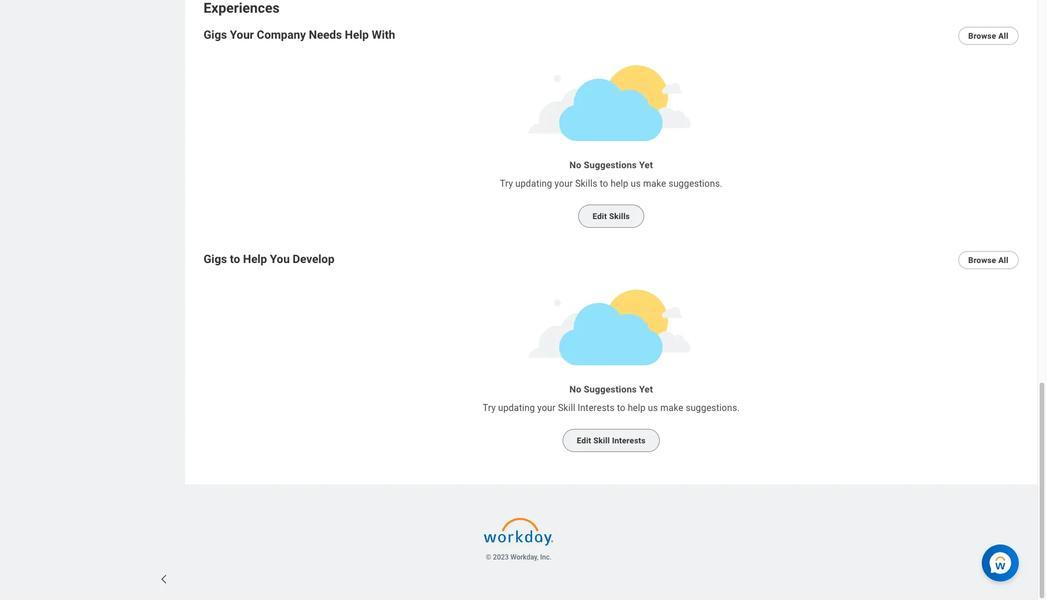 Task type: locate. For each thing, give the bounding box(es) containing it.
2 gigs from the top
[[204, 252, 227, 266]]

1 vertical spatial interests
[[612, 436, 646, 446]]

1 no suggestions yet from the top
[[570, 160, 653, 171]]

yet up the try updating your skills to help us make suggestions.
[[639, 160, 653, 171]]

0 vertical spatial no suggestions yet
[[570, 160, 653, 171]]

yet for gigs to help you develop
[[639, 384, 653, 395]]

0 horizontal spatial skill
[[558, 403, 576, 414]]

2 horizontal spatial to
[[617, 403, 626, 414]]

1 vertical spatial to
[[230, 252, 240, 266]]

0 horizontal spatial help
[[243, 252, 267, 266]]

suggestions for gigs to help you develop
[[584, 384, 637, 395]]

skills down the try updating your skills to help us make suggestions.
[[609, 212, 630, 221]]

1 horizontal spatial skills
[[609, 212, 630, 221]]

your
[[230, 28, 254, 42]]

0 vertical spatial browse
[[969, 31, 997, 41]]

help
[[611, 178, 629, 189], [628, 403, 646, 414]]

0 vertical spatial browse all
[[969, 31, 1009, 41]]

1 gigs from the top
[[204, 28, 227, 42]]

1 horizontal spatial us
[[648, 403, 658, 414]]

2 suggestions from the top
[[584, 384, 637, 395]]

your for gigs to help you develop
[[538, 403, 556, 414]]

skill down try updating your skill interests to help us make suggestions.
[[594, 436, 610, 446]]

skill inside button
[[594, 436, 610, 446]]

skills inside button
[[609, 212, 630, 221]]

all
[[999, 31, 1009, 41], [999, 256, 1009, 265]]

1 browse all link from the top
[[958, 27, 1019, 45]]

to up edit skills button
[[600, 178, 608, 189]]

skill up edit skill interests button on the right bottom
[[558, 403, 576, 414]]

1 vertical spatial try
[[483, 403, 496, 414]]

1 vertical spatial browse all link
[[958, 251, 1019, 270]]

with
[[372, 28, 395, 42]]

no up the try updating your skills to help us make suggestions.
[[570, 160, 582, 171]]

suggestions up try updating your skill interests to help us make suggestions.
[[584, 384, 637, 395]]

updating for gigs your company needs help with
[[516, 178, 552, 189]]

2 all from the top
[[999, 256, 1009, 265]]

1 vertical spatial no
[[570, 384, 582, 395]]

0 vertical spatial no
[[570, 160, 582, 171]]

1 suggestions from the top
[[584, 160, 637, 171]]

browse
[[969, 31, 997, 41], [969, 256, 997, 265]]

make
[[643, 178, 666, 189], [661, 403, 684, 414]]

1 vertical spatial browse
[[969, 256, 997, 265]]

1 all from the top
[[999, 31, 1009, 41]]

0 horizontal spatial try
[[483, 403, 496, 414]]

0 vertical spatial try
[[500, 178, 513, 189]]

1 browse from the top
[[969, 31, 997, 41]]

1 vertical spatial edit
[[577, 436, 592, 446]]

2 no from the top
[[570, 384, 582, 395]]

0 vertical spatial yet
[[639, 160, 653, 171]]

2 browse from the top
[[969, 256, 997, 265]]

1 vertical spatial help
[[243, 252, 267, 266]]

no suggestions yet up try updating your skill interests to help us make suggestions.
[[570, 384, 653, 395]]

help
[[345, 28, 369, 42], [243, 252, 267, 266]]

1 vertical spatial suggestions.
[[686, 403, 740, 414]]

interests up edit skill interests
[[578, 403, 615, 414]]

no up try updating your skill interests to help us make suggestions.
[[570, 384, 582, 395]]

suggestions
[[584, 160, 637, 171], [584, 384, 637, 395]]

0 vertical spatial edit
[[593, 212, 607, 221]]

to up edit skill interests
[[617, 403, 626, 414]]

skills
[[575, 178, 598, 189], [609, 212, 630, 221]]

to left the you
[[230, 252, 240, 266]]

0 horizontal spatial skills
[[575, 178, 598, 189]]

edit down the try updating your skills to help us make suggestions.
[[593, 212, 607, 221]]

0 vertical spatial suggestions.
[[669, 178, 723, 189]]

0 vertical spatial all
[[999, 31, 1009, 41]]

0 horizontal spatial us
[[631, 178, 641, 189]]

interests down try updating your skill interests to help us make suggestions.
[[612, 436, 646, 446]]

needs
[[309, 28, 342, 42]]

0 vertical spatial gigs
[[204, 28, 227, 42]]

1 vertical spatial suggestions
[[584, 384, 637, 395]]

yet
[[639, 160, 653, 171], [639, 384, 653, 395]]

©
[[486, 554, 491, 562]]

no suggestions yet
[[570, 160, 653, 171], [570, 384, 653, 395]]

updating
[[516, 178, 552, 189], [498, 403, 535, 414]]

help left the you
[[243, 252, 267, 266]]

1 vertical spatial gigs
[[204, 252, 227, 266]]

edit skills
[[593, 212, 630, 221]]

1 vertical spatial all
[[999, 256, 1009, 265]]

us up edit skill interests button on the right bottom
[[648, 403, 658, 414]]

try
[[500, 178, 513, 189], [483, 403, 496, 414]]

1 vertical spatial your
[[538, 403, 556, 414]]

0 vertical spatial your
[[555, 178, 573, 189]]

1 horizontal spatial edit
[[593, 212, 607, 221]]

1 no from the top
[[570, 160, 582, 171]]

0 vertical spatial help
[[345, 28, 369, 42]]

experiences
[[204, 0, 280, 16]]

suggestions up the try updating your skills to help us make suggestions.
[[584, 160, 637, 171]]

no suggestions yet for gigs your company needs help with
[[570, 160, 653, 171]]

no for gigs your company needs help with
[[570, 160, 582, 171]]

edit
[[593, 212, 607, 221], [577, 436, 592, 446]]

develop
[[293, 252, 335, 266]]

2 browse all from the top
[[969, 256, 1009, 265]]

yet for gigs your company needs help with
[[639, 160, 653, 171]]

try for gigs to help you develop
[[483, 403, 496, 414]]

2 browse all link from the top
[[958, 251, 1019, 270]]

1 browse all from the top
[[969, 31, 1009, 41]]

1 vertical spatial skills
[[609, 212, 630, 221]]

1 horizontal spatial skill
[[594, 436, 610, 446]]

edit for gigs your company needs help with
[[593, 212, 607, 221]]

skills up edit skills button
[[575, 178, 598, 189]]

skill
[[558, 403, 576, 414], [594, 436, 610, 446]]

no
[[570, 160, 582, 171], [570, 384, 582, 395]]

browse all
[[969, 31, 1009, 41], [969, 256, 1009, 265]]

0 vertical spatial interests
[[578, 403, 615, 414]]

1 horizontal spatial try
[[500, 178, 513, 189]]

us
[[631, 178, 641, 189], [648, 403, 658, 414]]

1 vertical spatial browse all
[[969, 256, 1009, 265]]

help up edit skill interests
[[628, 403, 646, 414]]

0 vertical spatial to
[[600, 178, 608, 189]]

0 vertical spatial browse all link
[[958, 27, 1019, 45]]

suggestions.
[[669, 178, 723, 189], [686, 403, 740, 414]]

2 no suggestions yet from the top
[[570, 384, 653, 395]]

us up edit skills button
[[631, 178, 641, 189]]

0 vertical spatial updating
[[516, 178, 552, 189]]

2 yet from the top
[[639, 384, 653, 395]]

try for gigs your company needs help with
[[500, 178, 513, 189]]

1 vertical spatial help
[[628, 403, 646, 414]]

1 vertical spatial no suggestions yet
[[570, 384, 653, 395]]

to
[[600, 178, 608, 189], [230, 252, 240, 266], [617, 403, 626, 414]]

edit down try updating your skill interests to help us make suggestions.
[[577, 436, 592, 446]]

0 vertical spatial us
[[631, 178, 641, 189]]

0 horizontal spatial edit
[[577, 436, 592, 446]]

no suggestions yet up the try updating your skills to help us make suggestions.
[[570, 160, 653, 171]]

1 vertical spatial skill
[[594, 436, 610, 446]]

help left with
[[345, 28, 369, 42]]

help up edit skills button
[[611, 178, 629, 189]]

1 vertical spatial updating
[[498, 403, 535, 414]]

your
[[555, 178, 573, 189], [538, 403, 556, 414]]

1 vertical spatial yet
[[639, 384, 653, 395]]

1 yet from the top
[[639, 160, 653, 171]]

workday,
[[511, 554, 539, 562]]

browse all link
[[958, 27, 1019, 45], [958, 251, 1019, 270]]

gigs to help you develop
[[204, 252, 335, 266]]

yet up try updating your skill interests to help us make suggestions.
[[639, 384, 653, 395]]

gigs
[[204, 28, 227, 42], [204, 252, 227, 266]]

interests
[[578, 403, 615, 414], [612, 436, 646, 446]]

0 vertical spatial suggestions
[[584, 160, 637, 171]]



Task type: vqa. For each thing, say whether or not it's contained in the screenshot.
the Benefits "Link"
no



Task type: describe. For each thing, give the bounding box(es) containing it.
1 horizontal spatial to
[[600, 178, 608, 189]]

browse all link for gigs your company needs help with
[[958, 27, 1019, 45]]

0 vertical spatial skill
[[558, 403, 576, 414]]

1 vertical spatial us
[[648, 403, 658, 414]]

gigs for gigs your company needs help with
[[204, 28, 227, 42]]

browse for gigs to help you develop
[[969, 256, 997, 265]]

gigs your company needs help with
[[204, 28, 395, 42]]

gigs for gigs to help you develop
[[204, 252, 227, 266]]

your for gigs your company needs help with
[[555, 178, 573, 189]]

no suggestions yet for gigs to help you develop
[[570, 384, 653, 395]]

updating for gigs to help you develop
[[498, 403, 535, 414]]

try updating your skills to help us make suggestions.
[[500, 178, 723, 189]]

chevron left image
[[159, 574, 170, 586]]

browse all for gigs to help you develop
[[969, 256, 1009, 265]]

inc.
[[540, 554, 552, 562]]

browse all link for gigs to help you develop
[[958, 251, 1019, 270]]

you
[[270, 252, 290, 266]]

company
[[257, 28, 306, 42]]

edit skill interests button
[[563, 429, 660, 453]]

no for gigs to help you develop
[[570, 384, 582, 395]]

logo image
[[484, 513, 554, 552]]

0 vertical spatial make
[[643, 178, 666, 189]]

all for gigs to help you develop
[[999, 256, 1009, 265]]

0 vertical spatial skills
[[575, 178, 598, 189]]

edit for gigs to help you develop
[[577, 436, 592, 446]]

0 vertical spatial help
[[611, 178, 629, 189]]

1 vertical spatial make
[[661, 403, 684, 414]]

2023
[[493, 554, 509, 562]]

browse for gigs your company needs help with
[[969, 31, 997, 41]]

© 2023 workday, inc.
[[486, 554, 552, 562]]

0 horizontal spatial to
[[230, 252, 240, 266]]

all for gigs your company needs help with
[[999, 31, 1009, 41]]

edit skill interests
[[577, 436, 646, 446]]

browse all for gigs your company needs help with
[[969, 31, 1009, 41]]

edit skills button
[[578, 205, 645, 228]]

2 vertical spatial to
[[617, 403, 626, 414]]

suggestions for gigs your company needs help with
[[584, 160, 637, 171]]

try updating your skill interests to help us make suggestions.
[[483, 403, 740, 414]]

1 horizontal spatial help
[[345, 28, 369, 42]]

interests inside button
[[612, 436, 646, 446]]



